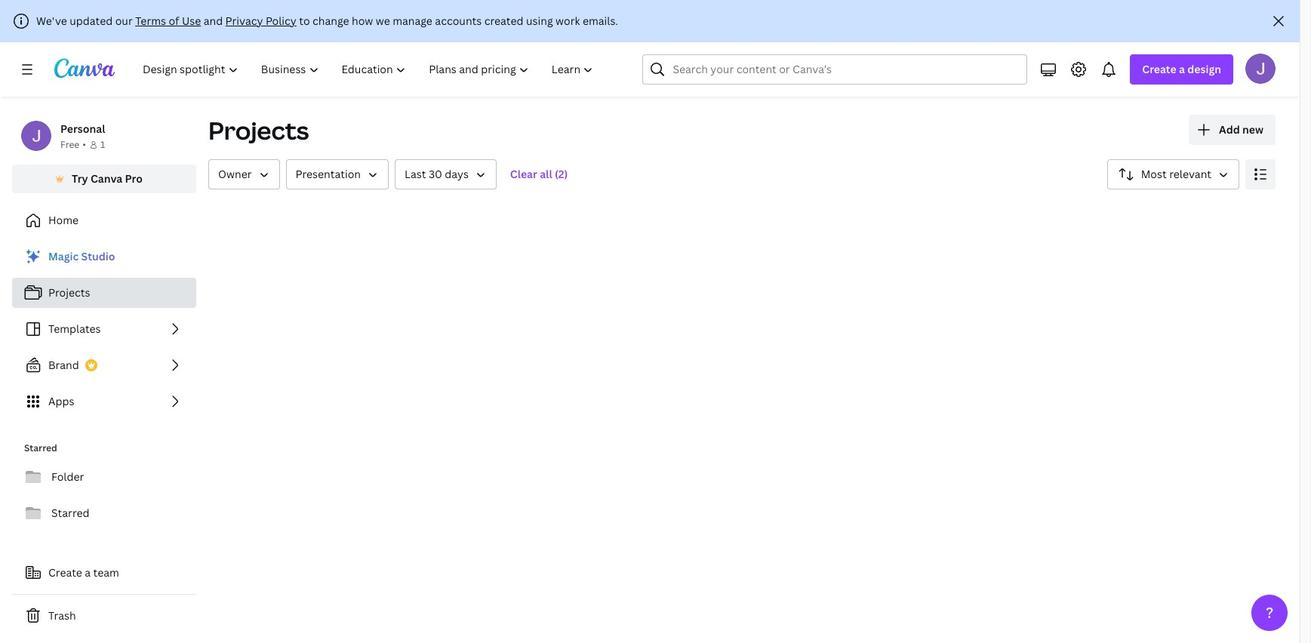 Task type: locate. For each thing, give the bounding box(es) containing it.
we
[[376, 14, 390, 28]]

accounts
[[435, 14, 482, 28]]

1 vertical spatial create
[[48, 566, 82, 580]]

privacy policy link
[[225, 14, 297, 28]]

create left design at the top of the page
[[1143, 62, 1177, 76]]

a left team
[[85, 566, 91, 580]]

1 vertical spatial projects
[[48, 285, 90, 300]]

1 vertical spatial starred
[[51, 506, 90, 520]]

policy
[[266, 14, 297, 28]]

owner
[[218, 167, 252, 181]]

we've
[[36, 14, 67, 28]]

starred up folder
[[24, 442, 57, 455]]

add new
[[1220, 122, 1264, 137]]

create for create a team
[[48, 566, 82, 580]]

starred link
[[12, 498, 196, 529]]

jacob simon image
[[1246, 54, 1276, 84]]

last
[[405, 167, 426, 181]]

list
[[12, 242, 196, 417]]

brand link
[[12, 350, 196, 381]]

Owner button
[[208, 159, 280, 190]]

work
[[556, 14, 580, 28]]

a left design at the top of the page
[[1180, 62, 1186, 76]]

of
[[169, 14, 179, 28]]

create inside button
[[48, 566, 82, 580]]

projects inside list
[[48, 285, 90, 300]]

create a design
[[1143, 62, 1222, 76]]

1 horizontal spatial a
[[1180, 62, 1186, 76]]

a inside dropdown button
[[1180, 62, 1186, 76]]

Sort by button
[[1108, 159, 1240, 190]]

0 horizontal spatial a
[[85, 566, 91, 580]]

0 horizontal spatial projects
[[48, 285, 90, 300]]

0 vertical spatial create
[[1143, 62, 1177, 76]]

relevant
[[1170, 167, 1212, 181]]

create inside dropdown button
[[1143, 62, 1177, 76]]

design
[[1188, 62, 1222, 76]]

starred down folder
[[51, 506, 90, 520]]

how
[[352, 14, 373, 28]]

new
[[1243, 122, 1264, 137]]

terms
[[135, 14, 166, 28]]

try canva pro button
[[12, 165, 196, 193]]

1 horizontal spatial create
[[1143, 62, 1177, 76]]

starred inside starred link
[[51, 506, 90, 520]]

home link
[[12, 205, 196, 236]]

0 horizontal spatial create
[[48, 566, 82, 580]]

create left team
[[48, 566, 82, 580]]

clear all (2)
[[510, 167, 568, 181]]

create
[[1143, 62, 1177, 76], [48, 566, 82, 580]]

created
[[485, 14, 524, 28]]

days
[[445, 167, 469, 181]]

projects
[[208, 114, 309, 147], [48, 285, 90, 300]]

projects up templates
[[48, 285, 90, 300]]

0 vertical spatial a
[[1180, 62, 1186, 76]]

a
[[1180, 62, 1186, 76], [85, 566, 91, 580]]

trash
[[48, 609, 76, 623]]

magic studio link
[[12, 242, 196, 272]]

apps link
[[12, 387, 196, 417]]

(2)
[[555, 167, 568, 181]]

create a team
[[48, 566, 119, 580]]

privacy
[[225, 14, 263, 28]]

a inside button
[[85, 566, 91, 580]]

templates link
[[12, 314, 196, 344]]

None search field
[[643, 54, 1028, 85]]

our
[[115, 14, 133, 28]]

emails.
[[583, 14, 618, 28]]

0 vertical spatial projects
[[208, 114, 309, 147]]

projects up owner button at the left top of the page
[[208, 114, 309, 147]]

a for design
[[1180, 62, 1186, 76]]

1 vertical spatial a
[[85, 566, 91, 580]]

home
[[48, 213, 79, 227]]

create a team button
[[12, 558, 196, 588]]

starred
[[24, 442, 57, 455], [51, 506, 90, 520]]



Task type: vqa. For each thing, say whether or not it's contained in the screenshot.
magic
yes



Task type: describe. For each thing, give the bounding box(es) containing it.
manage
[[393, 14, 433, 28]]

add new button
[[1189, 115, 1276, 145]]

folder link
[[12, 462, 196, 492]]

magic studio
[[48, 249, 115, 264]]

brand
[[48, 358, 79, 372]]

Category button
[[286, 159, 389, 190]]

try
[[72, 171, 88, 186]]

terms of use link
[[135, 14, 201, 28]]

we've updated our terms of use and privacy policy to change how we manage accounts created using work emails.
[[36, 14, 618, 28]]

templates
[[48, 322, 101, 336]]

all
[[540, 167, 553, 181]]

to
[[299, 14, 310, 28]]

create for create a design
[[1143, 62, 1177, 76]]

presentation
[[296, 167, 361, 181]]

1
[[100, 138, 105, 151]]

add
[[1220, 122, 1241, 137]]

change
[[313, 14, 349, 28]]

studio
[[81, 249, 115, 264]]

clear
[[510, 167, 538, 181]]

trash link
[[12, 601, 196, 631]]

last 30 days
[[405, 167, 469, 181]]

1 horizontal spatial projects
[[208, 114, 309, 147]]

most relevant
[[1142, 167, 1212, 181]]

folder
[[51, 470, 84, 484]]

team
[[93, 566, 119, 580]]

create a design button
[[1131, 54, 1234, 85]]

magic
[[48, 249, 79, 264]]

0 vertical spatial starred
[[24, 442, 57, 455]]

clear all (2) link
[[503, 159, 576, 190]]

Date modified button
[[395, 159, 497, 190]]

use
[[182, 14, 201, 28]]

30
[[429, 167, 442, 181]]

folder button
[[12, 462, 196, 492]]

updated
[[70, 14, 113, 28]]

and
[[204, 14, 223, 28]]

canva
[[91, 171, 123, 186]]

free
[[60, 138, 79, 151]]

pro
[[125, 171, 143, 186]]

top level navigation element
[[133, 54, 607, 85]]

apps
[[48, 394, 74, 409]]

free •
[[60, 138, 86, 151]]

projects link
[[12, 278, 196, 308]]

•
[[83, 138, 86, 151]]

Search search field
[[673, 55, 998, 84]]

most
[[1142, 167, 1167, 181]]

using
[[526, 14, 553, 28]]

starred button
[[12, 498, 196, 529]]

personal
[[60, 122, 105, 136]]

list containing magic studio
[[12, 242, 196, 417]]

a for team
[[85, 566, 91, 580]]

try canva pro
[[72, 171, 143, 186]]



